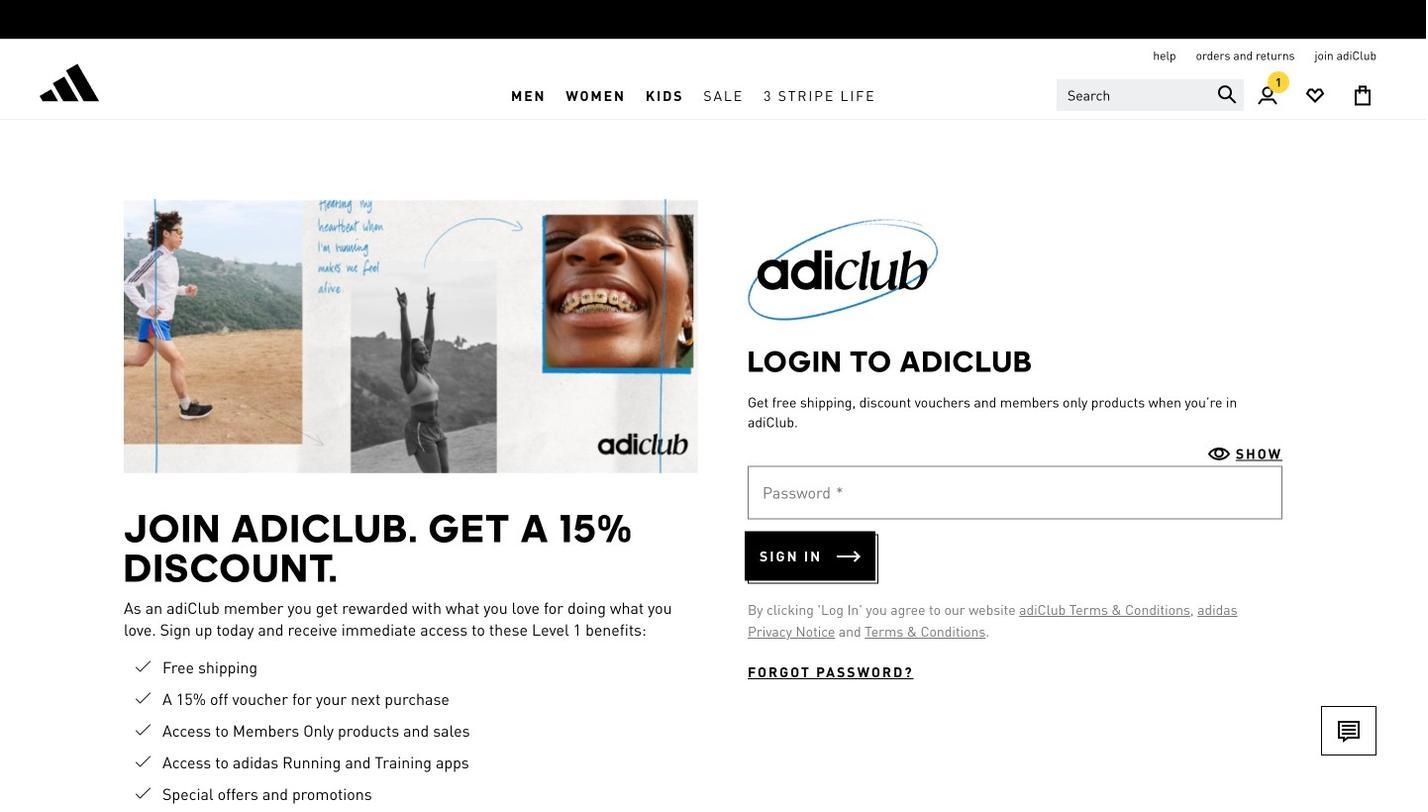 Task type: describe. For each thing, give the bounding box(es) containing it.
Search field
[[1057, 79, 1244, 111]]

top image image
[[728, 199, 958, 321]]

adiclub account portal teaser image
[[124, 199, 698, 473]]



Task type: locate. For each thing, give the bounding box(es) containing it.
main navigation element
[[340, 72, 1047, 119]]

Password password field
[[748, 466, 1283, 519]]



Task type: vqa. For each thing, say whether or not it's contained in the screenshot.
3rd 20 from right
no



